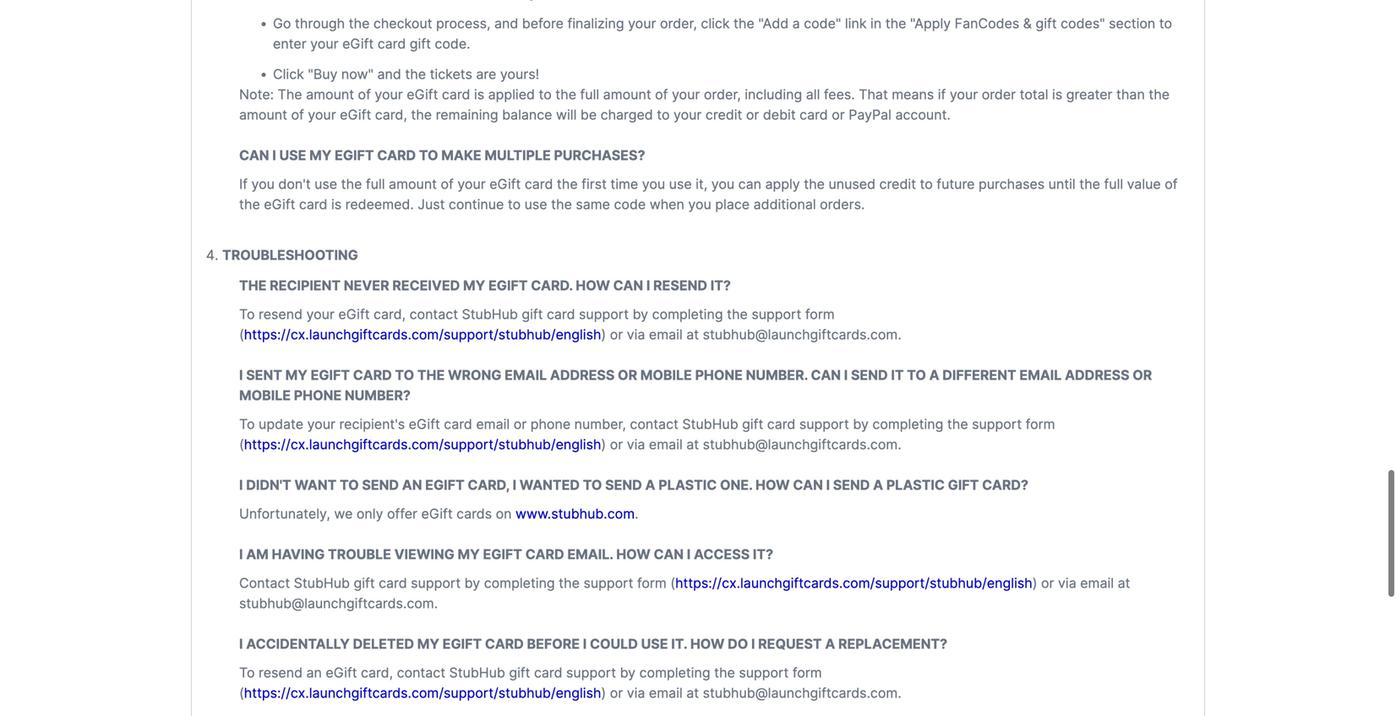 Task type: locate. For each thing, give the bounding box(es) containing it.
card
[[378, 29, 406, 45], [442, 80, 471, 96], [800, 100, 828, 116], [525, 169, 553, 186], [299, 189, 328, 206], [547, 299, 575, 316], [444, 409, 473, 426], [768, 409, 796, 426], [379, 568, 407, 585], [534, 658, 563, 674]]

0 horizontal spatial plastic
[[659, 470, 717, 487]]

your inside to resend your egift card, contact stubhub gift card support by completing the support form (
[[307, 299, 335, 316]]

deleted
[[353, 629, 414, 646]]

card up redeemed.
[[377, 140, 416, 157]]

) or via email at stubhub@launchgiftcards.com.
[[239, 568, 1131, 605]]

0 vertical spatial resend
[[259, 299, 303, 316]]

mobile
[[641, 360, 692, 377], [239, 381, 291, 397]]

phone
[[696, 360, 743, 377], [294, 381, 342, 397]]

card down the 'checkout'
[[378, 29, 406, 45]]

amount down note:
[[239, 100, 287, 116]]

0 horizontal spatial email
[[505, 360, 547, 377]]

than
[[1117, 80, 1146, 96]]

1 horizontal spatial address
[[1065, 360, 1130, 377]]

the
[[278, 80, 302, 96]]

process,
[[436, 9, 491, 25]]

and inside go through the checkout process, and before finalizing your order, click the "add a code" link in the "apply fancodes & gift codes" section to enter your egift card gift code.
[[495, 9, 519, 25]]

my down cards
[[458, 540, 480, 556]]

if you don't use the full amount of your egift card the first time you use it, you can apply the unused credit to future purchases until the full value of the egift card is redeemed. just continue to use the same code when you place additional orders.
[[239, 169, 1178, 206]]

2 https://cx.launchgiftcards.com/support/stubhub/english ) or via email at stubhub@launchgiftcards.com. from the top
[[244, 430, 902, 446]]

gift inside the to resend an egift card, contact stubhub gift card support by completing the support form (
[[509, 658, 531, 674]]

completing inside to update your recipient's egift card email or phone number, contact stubhub gift card support by completing the support form (
[[873, 409, 944, 426]]

or inside ) or via email at stubhub@launchgiftcards.com.
[[1042, 568, 1055, 585]]

1 horizontal spatial is
[[474, 80, 485, 96]]

to inside go through the checkout process, and before finalizing your order, click the "add a code" link in the "apply fancodes & gift codes" section to enter your egift card gift code.
[[1160, 9, 1173, 25]]

1 vertical spatial mobile
[[239, 381, 291, 397]]

full
[[581, 80, 600, 96], [366, 169, 385, 186], [1105, 169, 1124, 186]]

gift
[[1036, 9, 1058, 25], [410, 29, 431, 45], [522, 299, 543, 316], [743, 409, 764, 426], [354, 568, 375, 585], [509, 658, 531, 674]]

contact inside to update your recipient's egift card email or phone number, contact stubhub gift card support by completing the support form (
[[630, 409, 679, 426]]

card, inside to resend your egift card, contact stubhub gift card support by completing the support form (
[[374, 299, 406, 316]]

1 vertical spatial the
[[418, 360, 445, 377]]

form up number.
[[806, 299, 835, 316]]

stubhub@launchgiftcards.com. for to update your recipient's egift card email or phone number, contact stubhub gift card support by completing the support form (
[[703, 430, 902, 446]]

0 vertical spatial credit
[[706, 100, 743, 116]]

card inside i sent my egift card to the wrong email address or mobile phone number. can i send it to a different email address or mobile phone number?
[[353, 360, 392, 377]]

0 vertical spatial the
[[239, 271, 267, 287]]

1 horizontal spatial email
[[1020, 360, 1062, 377]]

resend for an
[[259, 658, 303, 674]]

to left future
[[920, 169, 933, 186]]

via for it?
[[627, 320, 646, 336]]

"apply
[[911, 9, 951, 25]]

0 horizontal spatial phone
[[294, 381, 342, 397]]

at inside ) or via email at stubhub@launchgiftcards.com.
[[1118, 568, 1131, 585]]

1 vertical spatial contact
[[630, 409, 679, 426]]

via
[[627, 320, 646, 336], [627, 430, 646, 446], [1059, 568, 1077, 585], [627, 678, 646, 695]]

egift down never
[[339, 299, 370, 316]]

stubhub@launchgiftcards.com. for to resend an egift card, contact stubhub gift card support by completing the support form (
[[703, 678, 902, 695]]

you
[[252, 169, 275, 186], [642, 169, 666, 186], [712, 169, 735, 186], [689, 189, 712, 206]]

egift right the recipient's
[[409, 409, 440, 426]]

link
[[845, 9, 867, 25]]

didn't
[[246, 470, 292, 487]]

card down card.
[[547, 299, 575, 316]]

card up number?
[[353, 360, 392, 377]]

contact inside to resend your egift card, contact stubhub gift card support by completing the support form (
[[410, 299, 458, 316]]

0 vertical spatial it?
[[711, 271, 731, 287]]

address
[[550, 360, 615, 377], [1065, 360, 1130, 377]]

when
[[650, 189, 685, 206]]

0 vertical spatial and
[[495, 9, 519, 25]]

1 horizontal spatial the
[[418, 360, 445, 377]]

0 horizontal spatial use
[[279, 140, 306, 157]]

use
[[315, 169, 337, 186], [669, 169, 692, 186], [525, 189, 548, 206]]

stubhub@launchgiftcards.com. up number.
[[703, 320, 902, 336]]

code"
[[804, 9, 842, 25]]

an
[[402, 470, 422, 487]]

egift up unfortunately, we only offer egift cards on www.stubhub.com .
[[425, 470, 465, 487]]

www.stubhub.com link
[[516, 499, 635, 515]]

1 resend from the top
[[259, 299, 303, 316]]

stubhub@launchgiftcards.com.
[[703, 320, 902, 336], [703, 430, 902, 446], [239, 589, 438, 605], [703, 678, 902, 695]]

0 vertical spatial card,
[[375, 100, 407, 116]]

order, left including
[[704, 80, 741, 96]]

your down through
[[310, 29, 339, 45]]

resend for your
[[259, 299, 303, 316]]

card,
[[375, 100, 407, 116], [374, 299, 406, 316], [361, 658, 393, 674]]

a
[[930, 360, 940, 377], [646, 470, 656, 487], [874, 470, 884, 487], [826, 629, 836, 646]]

3 to from the top
[[239, 658, 255, 674]]

purchases?
[[554, 140, 646, 157]]

https://cx.launchgiftcards.com/support/stubhub/english down deleted
[[244, 678, 602, 695]]

1 horizontal spatial it?
[[753, 540, 774, 556]]

multiple
[[485, 140, 551, 157]]

completing
[[652, 299, 723, 316], [873, 409, 944, 426], [484, 568, 555, 585], [640, 658, 711, 674]]

update
[[259, 409, 304, 426]]

card down all
[[800, 100, 828, 116]]

0 horizontal spatial the
[[239, 271, 267, 287]]

note: the amount of your egift card is applied to the full amount of your order, including all fees. that means if your order total is greater than the amount of your egift card, the remaining balance will be charged to your credit or debit card or paypal account.
[[239, 80, 1170, 116]]

1 to from the top
[[239, 299, 255, 316]]

0 horizontal spatial or
[[618, 360, 638, 377]]

card down before
[[534, 658, 563, 674]]

paypal
[[849, 100, 892, 116]]

the down if
[[239, 189, 260, 206]]

we
[[334, 499, 353, 515]]

at for how
[[687, 678, 699, 695]]

egift up number?
[[311, 360, 350, 377]]

enter
[[273, 29, 307, 45]]

card down the 'viewing'
[[379, 568, 407, 585]]

1 vertical spatial https://cx.launchgiftcards.com/support/stubhub/english ) or via email at stubhub@launchgiftcards.com.
[[244, 430, 902, 446]]

click
[[701, 9, 730, 25]]

card,
[[468, 470, 510, 487]]

the up will
[[556, 80, 577, 96]]

1 horizontal spatial plastic
[[887, 470, 945, 487]]

egift inside i sent my egift card to the wrong email address or mobile phone number. can i send it to a different email address or mobile phone number?
[[311, 360, 350, 377]]

apply
[[766, 169, 801, 186]]

3 https://cx.launchgiftcards.com/support/stubhub/english ) or via email at stubhub@launchgiftcards.com. from the top
[[244, 678, 902, 695]]

your up continue
[[458, 169, 486, 186]]

1 horizontal spatial phone
[[696, 360, 743, 377]]

1 horizontal spatial or
[[1133, 360, 1153, 377]]

gift down before
[[509, 658, 531, 674]]

0 vertical spatial use
[[279, 140, 306, 157]]

gift inside to resend your egift card, contact stubhub gift card support by completing the support form (
[[522, 299, 543, 316]]

egift down click "buy now" and the tickets are yours!
[[407, 80, 438, 96]]

orders.
[[820, 189, 865, 206]]

form inside to resend your egift card, contact stubhub gift card support by completing the support form (
[[806, 299, 835, 316]]

including
[[745, 80, 803, 96]]

use down multiple
[[525, 189, 548, 206]]

my right sent
[[285, 360, 308, 377]]

egift inside go through the checkout process, and before finalizing your order, click the "add a code" link in the "apply fancodes & gift codes" section to enter your egift card gift code.
[[343, 29, 374, 45]]

https://cx.launchgiftcards.com/support/stubhub/english ) or via email at stubhub@launchgiftcards.com.
[[244, 320, 902, 336], [244, 430, 902, 446], [244, 678, 902, 695]]

to
[[1160, 9, 1173, 25], [539, 80, 552, 96], [657, 100, 670, 116], [920, 169, 933, 186], [508, 189, 521, 206]]

credit inside note: the amount of your egift card is applied to the full amount of your order, including all fees. that means if your order total is greater than the amount of your egift card, the remaining balance will be charged to your credit or debit card or paypal account.
[[706, 100, 743, 116]]

https://cx.launchgiftcards.com/support/stubhub/english link down deleted
[[244, 678, 602, 695]]

"add
[[759, 9, 789, 25]]

at
[[687, 320, 699, 336], [687, 430, 699, 446], [1118, 568, 1131, 585], [687, 678, 699, 695]]

contact
[[410, 299, 458, 316], [630, 409, 679, 426], [397, 658, 446, 674]]

https://cx.launchgiftcards.com/support/stubhub/english link up an
[[244, 430, 602, 446]]

contact
[[239, 568, 290, 585]]

0 vertical spatial https://cx.launchgiftcards.com/support/stubhub/english ) or via email at stubhub@launchgiftcards.com.
[[244, 320, 902, 336]]

egift up now"
[[343, 29, 374, 45]]

never
[[344, 271, 389, 287]]

to left make on the left
[[419, 140, 438, 157]]

full left value
[[1105, 169, 1124, 186]]

just
[[418, 189, 445, 206]]

the left first
[[557, 169, 578, 186]]

2 vertical spatial contact
[[397, 658, 446, 674]]

contact down deleted
[[397, 658, 446, 674]]

1 vertical spatial card,
[[374, 299, 406, 316]]

plastic
[[659, 470, 717, 487], [887, 470, 945, 487]]

https://cx.launchgiftcards.com/support/stubhub/english down received
[[244, 320, 602, 336]]

one.
[[720, 470, 753, 487]]

continue
[[449, 189, 504, 206]]

stubhub@launchgiftcards.com. down trouble
[[239, 589, 438, 605]]

your right update
[[307, 409, 336, 426]]

2 vertical spatial https://cx.launchgiftcards.com/support/stubhub/english ) or via email at stubhub@launchgiftcards.com.
[[244, 678, 902, 695]]

0 vertical spatial phone
[[696, 360, 743, 377]]

number,
[[575, 409, 626, 426]]

can up if
[[239, 140, 269, 157]]

0 horizontal spatial it?
[[711, 271, 731, 287]]

stubhub
[[462, 299, 518, 316], [683, 409, 739, 426], [294, 568, 350, 585], [449, 658, 506, 674]]

in
[[871, 9, 882, 25]]

number?
[[345, 381, 411, 397]]

egift up redeemed.
[[335, 140, 374, 157]]

( inside to update your recipient's egift card email or phone number, contact stubhub gift card support by completing the support form (
[[239, 430, 244, 446]]

to inside to update your recipient's egift card email or phone number, contact stubhub gift card support by completing the support form (
[[239, 409, 255, 426]]

it
[[892, 360, 904, 377]]

2 to from the top
[[239, 409, 255, 426]]

or
[[747, 100, 760, 116], [832, 100, 845, 116], [610, 320, 623, 336], [514, 409, 527, 426], [610, 430, 623, 446], [1042, 568, 1055, 585], [610, 678, 623, 695]]

same
[[576, 189, 611, 206]]

mobile down sent
[[239, 381, 291, 397]]

1 vertical spatial order,
[[704, 80, 741, 96]]

how right one.
[[756, 470, 790, 487]]

the inside i sent my egift card to the wrong email address or mobile phone number. can i send it to a different email address or mobile phone number?
[[418, 360, 445, 377]]

https://cx.launchgiftcards.com/support/stubhub/english for to resend your egift card, contact stubhub gift card support by completing the support form (
[[244, 320, 602, 336]]

card, inside the to resend an egift card, contact stubhub gift card support by completing the support form (
[[361, 658, 393, 674]]

1 vertical spatial to
[[239, 409, 255, 426]]

resend inside the to resend an egift card, contact stubhub gift card support by completing the support form (
[[259, 658, 303, 674]]

https://cx.launchgiftcards.com/support/stubhub/english for to update your recipient's egift card email or phone number, contact stubhub gift card support by completing the support form (
[[244, 430, 602, 446]]

full inside note: the amount of your egift card is applied to the full amount of your order, including all fees. that means if your order total is greater than the amount of your egift card, the remaining balance will be charged to your credit or debit card or paypal account.
[[581, 80, 600, 96]]

phone up update
[[294, 381, 342, 397]]

the inside to update your recipient's egift card email or phone number, contact stubhub gift card support by completing the support form (
[[948, 409, 969, 426]]

0 horizontal spatial order,
[[660, 9, 698, 25]]

1 horizontal spatial mobile
[[641, 360, 692, 377]]

card, inside note: the amount of your egift card is applied to the full amount of your order, including all fees. that means if your order total is greater than the amount of your egift card, the remaining balance will be charged to your credit or debit card or paypal account.
[[375, 100, 407, 116]]

it? right access
[[753, 540, 774, 556]]

i
[[272, 140, 276, 157], [647, 271, 651, 287], [239, 360, 243, 377], [845, 360, 848, 377], [239, 470, 243, 487], [513, 470, 517, 487], [827, 470, 830, 487], [239, 540, 243, 556], [687, 540, 691, 556], [239, 629, 243, 646], [583, 629, 587, 646], [752, 629, 755, 646]]

resend down recipient
[[259, 299, 303, 316]]

purchases
[[979, 169, 1045, 186]]

1 horizontal spatial order,
[[704, 80, 741, 96]]

completing down it.
[[640, 658, 711, 674]]

to up the 'balance'
[[539, 80, 552, 96]]

2 resend from the top
[[259, 658, 303, 674]]

0 horizontal spatial is
[[331, 189, 342, 206]]

your right charged
[[674, 100, 702, 116]]

1 vertical spatial and
[[378, 59, 402, 76]]

contact right number,
[[630, 409, 679, 426]]

mobile up to update your recipient's egift card email or phone number, contact stubhub gift card support by completing the support form (
[[641, 360, 692, 377]]

1 vertical spatial credit
[[880, 169, 917, 186]]

0 horizontal spatial credit
[[706, 100, 743, 116]]

stubhub@launchgiftcards.com. down request
[[703, 678, 902, 695]]

0 vertical spatial order,
[[660, 9, 698, 25]]

i sent my egift card to the wrong email address or mobile phone number. can i send it to a different email address or mobile phone number?
[[239, 360, 1153, 397]]

egift up the to resend an egift card, contact stubhub gift card support by completing the support form (
[[443, 629, 482, 646]]

form down request
[[793, 658, 822, 674]]

by
[[633, 299, 649, 316], [853, 409, 869, 426], [465, 568, 480, 585], [620, 658, 636, 674]]

by inside to update your recipient's egift card email or phone number, contact stubhub gift card support by completing the support form (
[[853, 409, 869, 426]]

resend
[[259, 299, 303, 316], [259, 658, 303, 674]]

the down do
[[715, 658, 736, 674]]

egift down multiple
[[490, 169, 521, 186]]

is
[[474, 80, 485, 96], [1053, 80, 1063, 96], [331, 189, 342, 206]]

recipient's
[[339, 409, 405, 426]]

wanted
[[520, 470, 580, 487]]

can inside i sent my egift card to the wrong email address or mobile phone number. can i send it to a different email address or mobile phone number?
[[811, 360, 841, 377]]

2 vertical spatial card,
[[361, 658, 393, 674]]

) inside ) or via email at stubhub@launchgiftcards.com.
[[1033, 568, 1038, 585]]

1 horizontal spatial full
[[581, 80, 600, 96]]

to right charged
[[657, 100, 670, 116]]

) for it?
[[602, 320, 606, 336]]

can
[[239, 140, 269, 157], [614, 271, 644, 287], [811, 360, 841, 377], [793, 470, 823, 487], [654, 540, 684, 556]]

contact down received
[[410, 299, 458, 316]]

0 vertical spatial contact
[[410, 299, 458, 316]]

is right total
[[1053, 80, 1063, 96]]

0 vertical spatial mobile
[[641, 360, 692, 377]]

to inside the to resend an egift card, contact stubhub gift card support by completing the support form (
[[239, 658, 255, 674]]

the right than
[[1149, 80, 1170, 96]]

do
[[728, 629, 749, 646]]

https://cx.launchgiftcards.com/support/stubhub/english ) or via email at stubhub@launchgiftcards.com. for could
[[244, 678, 902, 695]]

amount up just
[[389, 169, 437, 186]]

0 horizontal spatial and
[[378, 59, 402, 76]]

use
[[279, 140, 306, 157], [641, 629, 668, 646]]

https://cx.launchgiftcards.com/support/stubhub/english ) or via email at stubhub@launchgiftcards.com. down before
[[244, 678, 902, 695]]

card, down never
[[374, 299, 406, 316]]

form
[[806, 299, 835, 316], [1026, 409, 1056, 426], [638, 568, 667, 585], [793, 658, 822, 674]]

0 vertical spatial to
[[239, 299, 255, 316]]

https://cx.launchgiftcards.com/support/stubhub/english link
[[244, 320, 602, 336], [244, 430, 602, 446], [676, 568, 1033, 585], [244, 678, 602, 695]]

a inside i sent my egift card to the wrong email address or mobile phone number. can i send it to a different email address or mobile phone number?
[[930, 360, 940, 377]]

to inside to resend your egift card, contact stubhub gift card support by completing the support form (
[[239, 299, 255, 316]]

completing down resend
[[652, 299, 723, 316]]

email right the wrong
[[505, 360, 547, 377]]

form up card?
[[1026, 409, 1056, 426]]

resend inside to resend your egift card, contact stubhub gift card support by completing the support form (
[[259, 299, 303, 316]]

to
[[239, 299, 255, 316], [239, 409, 255, 426], [239, 658, 255, 674]]

contact inside the to resend an egift card, contact stubhub gift card support by completing the support form (
[[397, 658, 446, 674]]

1 vertical spatial resend
[[259, 658, 303, 674]]

to up the www.stubhub.com
[[583, 470, 602, 487]]

credit right unused
[[880, 169, 917, 186]]

troubleshooting
[[222, 240, 358, 257]]

and left before
[[495, 9, 519, 25]]

or inside to update your recipient's egift card email or phone number, contact stubhub gift card support by completing the support form (
[[514, 409, 527, 426]]

1 horizontal spatial and
[[495, 9, 519, 25]]

1 address from the left
[[550, 360, 615, 377]]

order, left click
[[660, 9, 698, 25]]

recipient
[[270, 271, 341, 287]]

egift right offer
[[422, 499, 453, 515]]

card up the to resend an egift card, contact stubhub gift card support by completing the support form (
[[485, 629, 524, 646]]

the down troubleshooting
[[239, 271, 267, 287]]

0 horizontal spatial use
[[315, 169, 337, 186]]

to for to update your recipient's egift card email or phone number, contact stubhub gift card support by completing the support form (
[[239, 409, 255, 426]]

card down the don't
[[299, 189, 328, 206]]

it? right resend
[[711, 271, 731, 287]]

place
[[716, 189, 750, 206]]

the left tickets
[[405, 59, 426, 76]]

1 vertical spatial use
[[641, 629, 668, 646]]

finalizing
[[568, 9, 625, 25]]

)
[[602, 320, 606, 336], [602, 430, 606, 446], [1033, 568, 1038, 585], [602, 678, 606, 695]]

2 vertical spatial to
[[239, 658, 255, 674]]

1 horizontal spatial credit
[[880, 169, 917, 186]]

can up ) or via email at stubhub@launchgiftcards.com.
[[654, 540, 684, 556]]

email right different
[[1020, 360, 1062, 377]]

gift down card.
[[522, 299, 543, 316]]

0 horizontal spatial address
[[550, 360, 615, 377]]

plastic left gift
[[887, 470, 945, 487]]

1 https://cx.launchgiftcards.com/support/stubhub/english ) or via email at stubhub@launchgiftcards.com. from the top
[[244, 320, 902, 336]]



Task type: vqa. For each thing, say whether or not it's contained in the screenshot.
Sao
no



Task type: describe. For each thing, give the bounding box(es) containing it.
you right if
[[252, 169, 275, 186]]

are
[[476, 59, 497, 76]]

form inside to update your recipient's egift card email or phone number, contact stubhub gift card support by completing the support form (
[[1026, 409, 1056, 426]]

your inside if you don't use the full amount of your egift card the first time you use it, you can apply the unused credit to future purchases until the full value of the egift card is redeemed. just continue to use the same code when you place additional orders.
[[458, 169, 486, 186]]

fancodes
[[955, 9, 1020, 25]]

charged
[[601, 100, 653, 116]]

time
[[611, 169, 639, 186]]

gift right &
[[1036, 9, 1058, 25]]

2 horizontal spatial full
[[1105, 169, 1124, 186]]

click
[[273, 59, 304, 76]]

your down click "buy now" and the tickets are yours!
[[375, 80, 403, 96]]

contact stubhub gift card support by completing the support form ( https://cx.launchgiftcards.com/support/stubhub/english
[[239, 568, 1033, 585]]

request
[[759, 629, 822, 646]]

stubhub inside to resend your egift card, contact stubhub gift card support by completing the support form (
[[462, 299, 518, 316]]

card left the "email."
[[526, 540, 565, 556]]

the right in
[[886, 9, 907, 25]]

unfortunately, we only offer egift cards on www.stubhub.com .
[[239, 499, 639, 515]]

the left same at the left top
[[551, 189, 572, 206]]

2 horizontal spatial use
[[669, 169, 692, 186]]

egift down 'on'
[[483, 540, 523, 556]]

can i use my egift card to make multiple purchases?
[[239, 140, 646, 157]]

.
[[635, 499, 639, 515]]

it,
[[696, 169, 708, 186]]

1 horizontal spatial use
[[641, 629, 668, 646]]

your right if at right top
[[950, 80, 979, 96]]

form inside the to resend an egift card, contact stubhub gift card support by completing the support form (
[[793, 658, 822, 674]]

an
[[307, 658, 322, 674]]

offer
[[387, 499, 418, 515]]

via for mobile
[[627, 430, 646, 446]]

before
[[527, 629, 580, 646]]

you down it,
[[689, 189, 712, 206]]

click "buy now" and the tickets are yours!
[[273, 59, 540, 76]]

2 horizontal spatial is
[[1053, 80, 1063, 96]]

( inside the to resend an egift card, contact stubhub gift card support by completing the support form (
[[239, 678, 244, 695]]

https://cx.launchgiftcards.com/support/stubhub/english ) or via email at stubhub@launchgiftcards.com. for email
[[244, 430, 902, 446]]

completing inside the to resend an egift card, contact stubhub gift card support by completing the support form (
[[640, 658, 711, 674]]

how right it.
[[691, 629, 725, 646]]

1 vertical spatial it?
[[753, 540, 774, 556]]

value
[[1128, 169, 1162, 186]]

my right deleted
[[417, 629, 440, 646]]

means
[[892, 80, 935, 96]]

https://cx.launchgiftcards.com/support/stubhub/english link up replacement?
[[676, 568, 1033, 585]]

form down .
[[638, 568, 667, 585]]

https://cx.launchgiftcards.com/support/stubhub/english for to resend an egift card, contact stubhub gift card support by completing the support form (
[[244, 678, 602, 695]]

by inside to resend your egift card, contact stubhub gift card support by completing the support form (
[[633, 299, 649, 316]]

1 vertical spatial phone
[[294, 381, 342, 397]]

gift down trouble
[[354, 568, 375, 585]]

your down go through the checkout process, and before finalizing your order, click the "add a code" link in the "apply fancodes & gift codes" section to enter your egift card gift code.
[[672, 80, 700, 96]]

phone
[[531, 409, 571, 426]]

card?
[[983, 470, 1029, 487]]

through
[[295, 9, 345, 25]]

the down click "buy now" and the tickets are yours!
[[411, 100, 432, 116]]

egift down the don't
[[264, 189, 295, 206]]

accidentally
[[246, 629, 350, 646]]

don't
[[279, 169, 311, 186]]

if
[[938, 80, 946, 96]]

card down multiple
[[525, 169, 553, 186]]

to up number?
[[395, 360, 414, 377]]

"buy
[[308, 59, 338, 76]]

amount inside if you don't use the full amount of your egift card the first time you use it, you can apply the unused credit to future purchases until the full value of the egift card is redeemed. just continue to use the same code when you place additional orders.
[[389, 169, 437, 186]]

email.
[[568, 540, 613, 556]]

via inside ) or via email at stubhub@launchgiftcards.com.
[[1059, 568, 1077, 585]]

email for can
[[649, 320, 683, 336]]

card inside the to resend an egift card, contact stubhub gift card support by completing the support form (
[[534, 658, 563, 674]]

egift left card.
[[489, 271, 528, 287]]

checkout
[[374, 9, 433, 25]]

you up when
[[642, 169, 666, 186]]

2 email from the left
[[1020, 360, 1062, 377]]

gift inside to update your recipient's egift card email or phone number, contact stubhub gift card support by completing the support form (
[[743, 409, 764, 426]]

the up redeemed.
[[341, 169, 362, 186]]

stubhub@launchgiftcards.com. for to resend your egift card, contact stubhub gift card support by completing the support form (
[[703, 320, 902, 336]]

card, for never
[[374, 299, 406, 316]]

to right continue
[[508, 189, 521, 206]]

redeemed.
[[346, 189, 414, 206]]

card, for deleted
[[361, 658, 393, 674]]

access
[[694, 540, 750, 556]]

code.
[[435, 29, 471, 45]]

credit inside if you don't use the full amount of your egift card the first time you use it, you can apply the unused credit to future purchases until the full value of the egift card is redeemed. just continue to use the same code when you place additional orders.
[[880, 169, 917, 186]]

egift inside the to resend an egift card, contact stubhub gift card support by completing the support form (
[[326, 658, 357, 674]]

email for email
[[649, 430, 683, 446]]

amount up charged
[[603, 80, 652, 96]]

your inside to update your recipient's egift card email or phone number, contact stubhub gift card support by completing the support form (
[[307, 409, 336, 426]]

the right through
[[349, 9, 370, 25]]

) for mobile
[[602, 430, 606, 446]]

1 plastic from the left
[[659, 470, 717, 487]]

the inside the to resend an egift card, contact stubhub gift card support by completing the support form (
[[715, 658, 736, 674]]

how right card.
[[576, 271, 610, 287]]

note:
[[239, 80, 274, 96]]

fees.
[[824, 80, 855, 96]]

replacement?
[[839, 629, 948, 646]]

remaining
[[436, 100, 499, 116]]

completing inside to resend your egift card, contact stubhub gift card support by completing the support form (
[[652, 299, 723, 316]]

0 horizontal spatial mobile
[[239, 381, 291, 397]]

to for to resend an egift card, contact stubhub gift card support by completing the support form (
[[239, 658, 255, 674]]

1 horizontal spatial use
[[525, 189, 548, 206]]

to resend an egift card, contact stubhub gift card support by completing the support form (
[[239, 658, 822, 695]]

am
[[246, 540, 269, 556]]

your right finalizing
[[628, 9, 657, 25]]

completing down i am having trouble viewing my egift card email. how can i access it?
[[484, 568, 555, 585]]

contact for before
[[397, 658, 446, 674]]

https://cx.launchgiftcards.com/support/stubhub/english link for to resend your egift card, contact stubhub gift card support by completing the support form (
[[244, 320, 602, 336]]

your down "buy
[[308, 100, 336, 116]]

is inside if you don't use the full amount of your egift card the first time you use it, you can apply the unused credit to future purchases until the full value of the egift card is redeemed. just continue to use the same code when you place additional orders.
[[331, 189, 342, 206]]

i am having trouble viewing my egift card email. how can i access it?
[[239, 540, 774, 556]]

want
[[295, 470, 337, 487]]

the right until at the top of page
[[1080, 169, 1101, 186]]

how up contact stubhub gift card support by completing the support form ( https://cx.launchgiftcards.com/support/stubhub/english
[[617, 540, 651, 556]]

wrong
[[448, 360, 502, 377]]

sent
[[246, 360, 282, 377]]

until
[[1049, 169, 1076, 186]]

the recipient never received my egift card. how can i resend it?
[[239, 271, 731, 287]]

go
[[273, 9, 291, 25]]

the right apply
[[804, 169, 825, 186]]

my up the don't
[[310, 140, 332, 157]]

it.
[[672, 629, 688, 646]]

all
[[806, 80, 821, 96]]

https://cx.launchgiftcards.com/support/stubhub/english ) or via email at stubhub@launchgiftcards.com. for can
[[244, 320, 902, 336]]

via for how
[[627, 678, 646, 695]]

card.
[[531, 271, 573, 287]]

at for it?
[[687, 320, 699, 336]]

total
[[1020, 80, 1049, 96]]

the right click
[[734, 9, 755, 25]]

card down the wrong
[[444, 409, 473, 426]]

to up we
[[340, 470, 359, 487]]

you right it,
[[712, 169, 735, 186]]

stubhub inside to update your recipient's egift card email or phone number, contact stubhub gift card support by completing the support form (
[[683, 409, 739, 426]]

https://cx.launchgiftcards.com/support/stubhub/english up replacement?
[[676, 568, 1033, 585]]

2 or from the left
[[1133, 360, 1153, 377]]

card inside go through the checkout process, and before finalizing your order, click the "add a code" link in the "apply fancodes & gift codes" section to enter your egift card gift code.
[[378, 29, 406, 45]]

number.
[[746, 360, 808, 377]]

having
[[272, 540, 325, 556]]

additional
[[754, 189, 817, 206]]

gift down the 'checkout'
[[410, 29, 431, 45]]

applied
[[488, 80, 535, 96]]

amount down "buy
[[306, 80, 354, 96]]

&
[[1024, 9, 1032, 25]]

email inside to update your recipient's egift card email or phone number, contact stubhub gift card support by completing the support form (
[[476, 409, 510, 426]]

the down the "email."
[[559, 568, 580, 585]]

https://cx.launchgiftcards.com/support/stubhub/english link for to update your recipient's egift card email or phone number, contact stubhub gift card support by completing the support form (
[[244, 430, 602, 446]]

) for how
[[602, 678, 606, 695]]

egift down now"
[[340, 100, 371, 116]]

email inside ) or via email at stubhub@launchgiftcards.com.
[[1081, 568, 1115, 585]]

i accidentally deleted my egift card before i could use it. how do i request a replacement?
[[239, 629, 948, 646]]

be
[[581, 100, 597, 116]]

send inside i sent my egift card to the wrong email address or mobile phone number. can i send it to a different email address or mobile phone number?
[[851, 360, 888, 377]]

now"
[[342, 59, 374, 76]]

order, inside note: the amount of your egift card is applied to the full amount of your order, including all fees. that means if your order total is greater than the amount of your egift card, the remaining balance will be charged to your credit or debit card or paypal account.
[[704, 80, 741, 96]]

go through the checkout process, and before finalizing your order, click the "add a code" link in the "apply fancodes & gift codes" section to enter your egift card gift code.
[[273, 9, 1173, 45]]

future
[[937, 169, 975, 186]]

to right it
[[907, 360, 927, 377]]

0 horizontal spatial full
[[366, 169, 385, 186]]

card inside to resend your egift card, contact stubhub gift card support by completing the support form (
[[547, 299, 575, 316]]

2 address from the left
[[1065, 360, 1130, 377]]

contact for card.
[[410, 299, 458, 316]]

gift
[[948, 470, 979, 487]]

1 email from the left
[[505, 360, 547, 377]]

egift inside to update your recipient's egift card email or phone number, contact stubhub gift card support by completing the support form (
[[409, 409, 440, 426]]

email for could
[[649, 678, 683, 695]]

1 or from the left
[[618, 360, 638, 377]]

2 plastic from the left
[[887, 470, 945, 487]]

to update your recipient's egift card email or phone number, contact stubhub gift card support by completing the support form (
[[239, 409, 1056, 446]]

my inside i sent my egift card to the wrong email address or mobile phone number. can i send it to a different email address or mobile phone number?
[[285, 360, 308, 377]]

( inside to resend your egift card, contact stubhub gift card support by completing the support form (
[[239, 320, 244, 336]]

by inside the to resend an egift card, contact stubhub gift card support by completing the support form (
[[620, 658, 636, 674]]

if
[[239, 169, 248, 186]]

codes"
[[1061, 9, 1106, 25]]

www.stubhub.com
[[516, 499, 635, 515]]

card down tickets
[[442, 80, 471, 96]]

section
[[1110, 9, 1156, 25]]

that
[[859, 80, 889, 96]]

egift inside to resend your egift card, contact stubhub gift card support by completing the support form (
[[339, 299, 370, 316]]

the inside to resend your egift card, contact stubhub gift card support by completing the support form (
[[727, 299, 748, 316]]

card down number.
[[768, 409, 796, 426]]

at for mobile
[[687, 430, 699, 446]]

stubhub inside the to resend an egift card, contact stubhub gift card support by completing the support form (
[[449, 658, 506, 674]]

resend
[[654, 271, 708, 287]]

to for to resend your egift card, contact stubhub gift card support by completing the support form (
[[239, 299, 255, 316]]

unfortunately,
[[239, 499, 331, 515]]

can right one.
[[793, 470, 823, 487]]

viewing
[[395, 540, 455, 556]]

my right received
[[463, 271, 486, 287]]

trouble
[[328, 540, 391, 556]]

can left resend
[[614, 271, 644, 287]]

order, inside go through the checkout process, and before finalizing your order, click the "add a code" link in the "apply fancodes & gift codes" section to enter your egift card gift code.
[[660, 9, 698, 25]]

debit
[[763, 100, 796, 116]]

https://cx.launchgiftcards.com/support/stubhub/english link for to resend an egift card, contact stubhub gift card support by completing the support form (
[[244, 678, 602, 695]]

unused
[[829, 169, 876, 186]]

stubhub@launchgiftcards.com. inside ) or via email at stubhub@launchgiftcards.com.
[[239, 589, 438, 605]]

greater
[[1067, 80, 1113, 96]]

i didn't want to send an egift card, i wanted to send a plastic one. how can i send a plastic gift card?
[[239, 470, 1029, 487]]

received
[[393, 271, 460, 287]]



